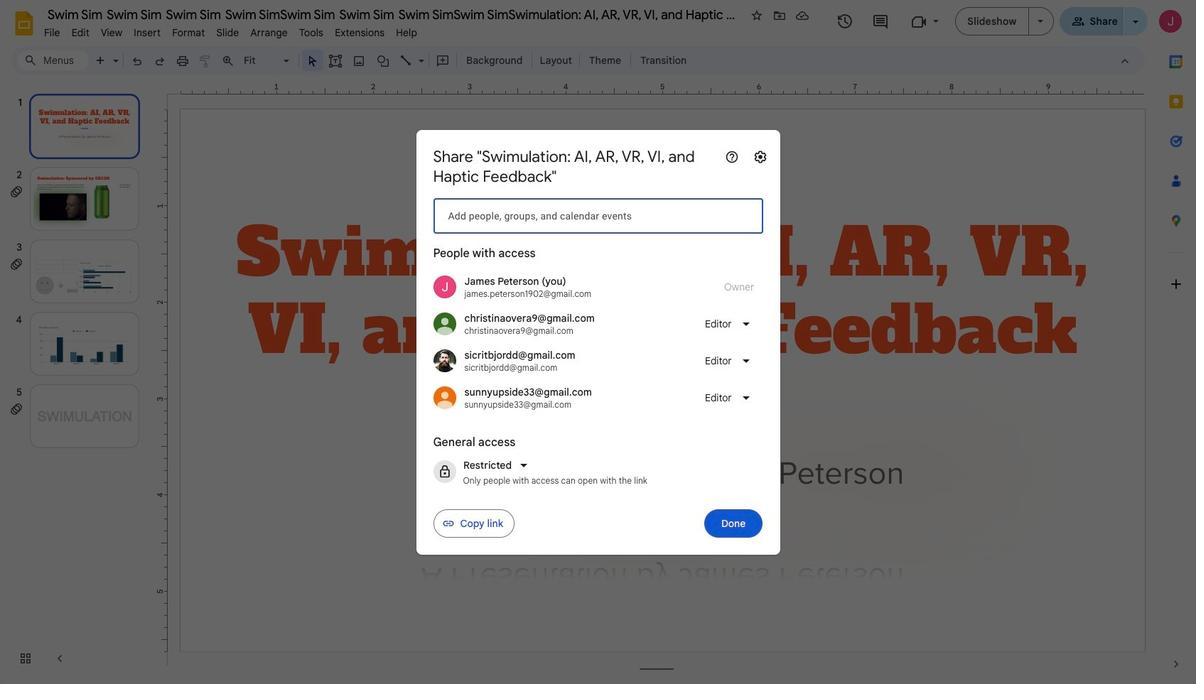 Task type: describe. For each thing, give the bounding box(es) containing it.
hide the menus (ctrl+shift+f) image
[[1118, 54, 1133, 68]]

Star checkbox
[[747, 6, 767, 26]]

select (esc) image
[[306, 54, 320, 68]]

zoom image
[[221, 54, 235, 68]]

line image
[[400, 54, 414, 68]]

main toolbar
[[88, 50, 694, 71]]

menu bar banner
[[0, 0, 1197, 685]]

text box image
[[328, 54, 343, 68]]

move image
[[773, 9, 787, 23]]

slides home image
[[11, 11, 37, 36]]

undo (⌘z) image
[[130, 54, 144, 68]]

redo (⌘y) image
[[153, 54, 167, 68]]

document status: saved to drive. image
[[796, 9, 810, 23]]



Task type: locate. For each thing, give the bounding box(es) containing it.
print (⌘p) image
[[176, 54, 190, 68]]

new slide (ctrl+m) image
[[94, 54, 108, 68]]

add comment (⌘+option+m) image
[[436, 54, 450, 68]]

show all comments image
[[872, 13, 889, 30]]

star image
[[750, 9, 764, 23]]

application
[[0, 0, 1197, 685]]

navigation
[[0, 80, 156, 685]]

last edit was on october 30, 2023 image
[[837, 13, 854, 30]]

tab list
[[1157, 42, 1197, 645]]

share. shared with 3 people. image
[[1072, 15, 1085, 27]]

tab list inside 'menu bar' banner
[[1157, 42, 1197, 645]]

Menus field
[[18, 50, 89, 70]]

paint format image
[[198, 54, 213, 68]]

menu bar inside 'menu bar' banner
[[38, 18, 423, 42]]

Rename text field
[[38, 6, 746, 23]]

menu bar
[[38, 18, 423, 42]]



Task type: vqa. For each thing, say whether or not it's contained in the screenshot.
Print preview v element
no



